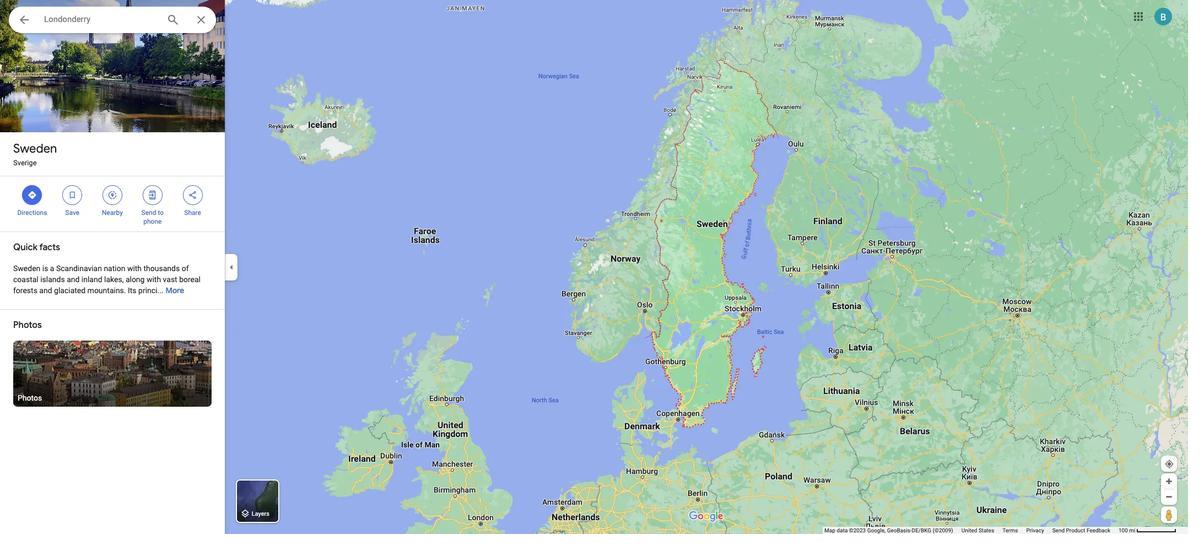 Task type: locate. For each thing, give the bounding box(es) containing it.
actions for sweden region
[[0, 176, 225, 232]]

mi
[[1130, 528, 1136, 534]]

quick
[[13, 242, 37, 253]]

0 vertical spatial sweden
[[13, 141, 57, 157]]

0 horizontal spatial send
[[141, 209, 156, 217]]

coastal
[[13, 275, 38, 284]]

sweden up sverige
[[13, 141, 57, 157]]

and up glaciated
[[67, 275, 80, 284]]

collapse side panel image
[[225, 261, 238, 273]]

mountains.
[[87, 286, 126, 295]]

sweden for sweden is a scandinavian nation with thousands of coastal islands and inland lakes, along with vast boreal forests and glaciated mountains. its princi...
[[13, 264, 40, 273]]

1 horizontal spatial send
[[1053, 528, 1065, 534]]

more
[[166, 286, 184, 295]]

0 horizontal spatial with
[[127, 264, 142, 273]]

lakes,
[[104, 275, 124, 284]]

with
[[127, 264, 142, 273], [147, 275, 161, 284]]

sweden up coastal
[[13, 264, 40, 273]]

and down islands
[[39, 286, 52, 295]]

data
[[837, 528, 848, 534]]

2 sweden from the top
[[13, 264, 40, 273]]

map data ©2023 google, geobasis-de/bkg (©2009)
[[825, 528, 954, 534]]

0 vertical spatial send
[[141, 209, 156, 217]]

nation
[[104, 264, 125, 273]]

feedback
[[1087, 528, 1111, 534]]

share
[[184, 209, 201, 217]]

send for send product feedback
[[1053, 528, 1065, 534]]

sweden main content
[[0, 0, 225, 534]]

sweden for sweden sverige
[[13, 141, 57, 157]]

(©2009)
[[933, 528, 954, 534]]

sweden
[[13, 141, 57, 157], [13, 264, 40, 273]]

sverige
[[13, 159, 37, 167]]

0 horizontal spatial and
[[39, 286, 52, 295]]

footer
[[825, 527, 1119, 534]]

100
[[1119, 528, 1128, 534]]

forests
[[13, 286, 37, 295]]

1 vertical spatial photos
[[18, 394, 42, 402]]

and
[[67, 275, 80, 284], [39, 286, 52, 295]]

with up along
[[127, 264, 142, 273]]

100 mi button
[[1119, 528, 1177, 534]]

None field
[[44, 13, 158, 26]]

phone
[[143, 218, 162, 225]]

united
[[962, 528, 978, 534]]

send for send to phone
[[141, 209, 156, 217]]

1 horizontal spatial and
[[67, 275, 80, 284]]

vast
[[163, 275, 177, 284]]

0 vertical spatial and
[[67, 275, 80, 284]]

princi...
[[138, 286, 163, 295]]

send inside send to phone
[[141, 209, 156, 217]]

google maps element
[[0, 0, 1188, 534]]

photos
[[13, 320, 42, 331], [18, 394, 42, 402]]

facts
[[39, 242, 60, 253]]

its
[[128, 286, 136, 295]]


[[27, 189, 37, 201]]


[[18, 12, 31, 28]]

0 vertical spatial with
[[127, 264, 142, 273]]

united states
[[962, 528, 995, 534]]

1 vertical spatial sweden
[[13, 264, 40, 273]]

thousands
[[144, 264, 180, 273]]

send up phone
[[141, 209, 156, 217]]

send inside button
[[1053, 528, 1065, 534]]

footer inside google maps element
[[825, 527, 1119, 534]]

layers
[[252, 511, 270, 518]]

1 sweden from the top
[[13, 141, 57, 157]]

with up princi...
[[147, 275, 161, 284]]

send
[[141, 209, 156, 217], [1053, 528, 1065, 534]]

send product feedback button
[[1053, 527, 1111, 534]]

sweden inside sweden is a scandinavian nation with thousands of coastal islands and inland lakes, along with vast boreal forests and glaciated mountains. its princi...
[[13, 264, 40, 273]]

1 vertical spatial and
[[39, 286, 52, 295]]

send left "product"
[[1053, 528, 1065, 534]]

100 mi
[[1119, 528, 1136, 534]]

send product feedback
[[1053, 528, 1111, 534]]


[[107, 189, 117, 201]]

1 vertical spatial send
[[1053, 528, 1065, 534]]

none field inside londonderry 'field'
[[44, 13, 158, 26]]

geobasis-
[[887, 528, 912, 534]]

directions
[[17, 209, 47, 217]]

1 vertical spatial with
[[147, 275, 161, 284]]

footer containing map data ©2023 google, geobasis-de/bkg (©2009)
[[825, 527, 1119, 534]]



Task type: vqa. For each thing, say whether or not it's contained in the screenshot.


Task type: describe. For each thing, give the bounding box(es) containing it.
google account: brad klo  
(klobrad84@gmail.com) image
[[1155, 8, 1172, 25]]

united states button
[[962, 527, 995, 534]]

Londonderry field
[[9, 7, 216, 33]]

photos inside photos 'button'
[[18, 394, 42, 402]]

a
[[50, 264, 54, 273]]

more button
[[166, 277, 184, 304]]

sweden is a scandinavian nation with thousands of coastal islands and inland lakes, along with vast boreal forests and glaciated mountains. its princi...
[[13, 264, 201, 295]]

send to phone
[[141, 209, 164, 225]]

scandinavian
[[56, 264, 102, 273]]

states
[[979, 528, 995, 534]]

save
[[65, 209, 79, 217]]

de/bkg
[[912, 528, 932, 534]]

zoom out image
[[1165, 493, 1174, 501]]

google,
[[867, 528, 886, 534]]

quick facts
[[13, 242, 60, 253]]

zoom in image
[[1165, 477, 1174, 486]]

glaciated
[[54, 286, 86, 295]]

privacy button
[[1027, 527, 1044, 534]]

map
[[825, 528, 836, 534]]

terms
[[1003, 528, 1018, 534]]

©2023
[[849, 528, 866, 534]]

sweden sverige
[[13, 141, 57, 167]]

show your location image
[[1165, 459, 1175, 469]]

along
[[126, 275, 145, 284]]

1 horizontal spatial with
[[147, 275, 161, 284]]

 button
[[9, 7, 40, 35]]

of
[[182, 264, 189, 273]]


[[67, 189, 77, 201]]

to
[[158, 209, 164, 217]]

terms button
[[1003, 527, 1018, 534]]

inland
[[81, 275, 102, 284]]

product
[[1066, 528, 1086, 534]]

0 vertical spatial photos
[[13, 320, 42, 331]]

islands
[[40, 275, 65, 284]]


[[148, 189, 158, 201]]

show street view coverage image
[[1161, 507, 1177, 523]]


[[188, 189, 198, 201]]

privacy
[[1027, 528, 1044, 534]]

photos button
[[13, 341, 212, 407]]

nearby
[[102, 209, 123, 217]]

boreal
[[179, 275, 201, 284]]

 search field
[[9, 7, 225, 35]]

is
[[42, 264, 48, 273]]



